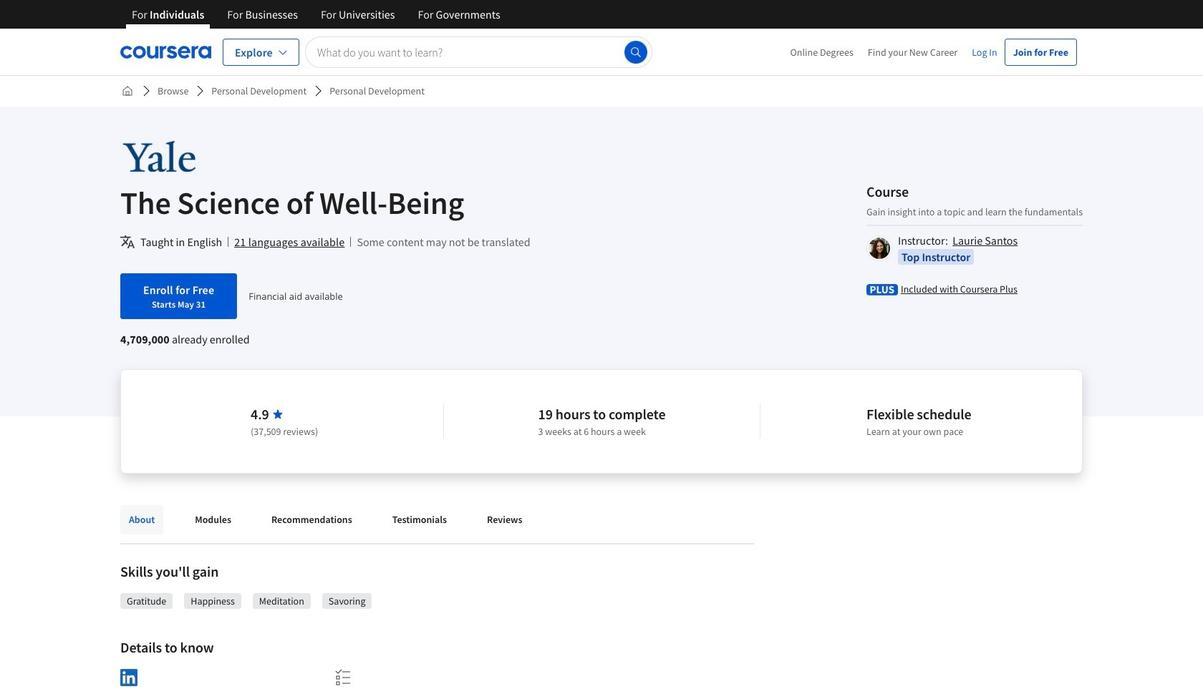 Task type: locate. For each thing, give the bounding box(es) containing it.
coursera image
[[120, 40, 211, 63]]

coursera plus image
[[867, 284, 898, 296]]

home image
[[122, 85, 133, 97]]

None search field
[[305, 36, 653, 68]]

banner navigation
[[120, 0, 512, 29]]



Task type: vqa. For each thing, say whether or not it's contained in the screenshot.
University Of Colorado Boulder to the top
no



Task type: describe. For each thing, give the bounding box(es) containing it.
yale university image
[[120, 141, 255, 173]]

laurie santos image
[[869, 237, 890, 259]]

What do you want to learn? text field
[[305, 36, 653, 68]]



